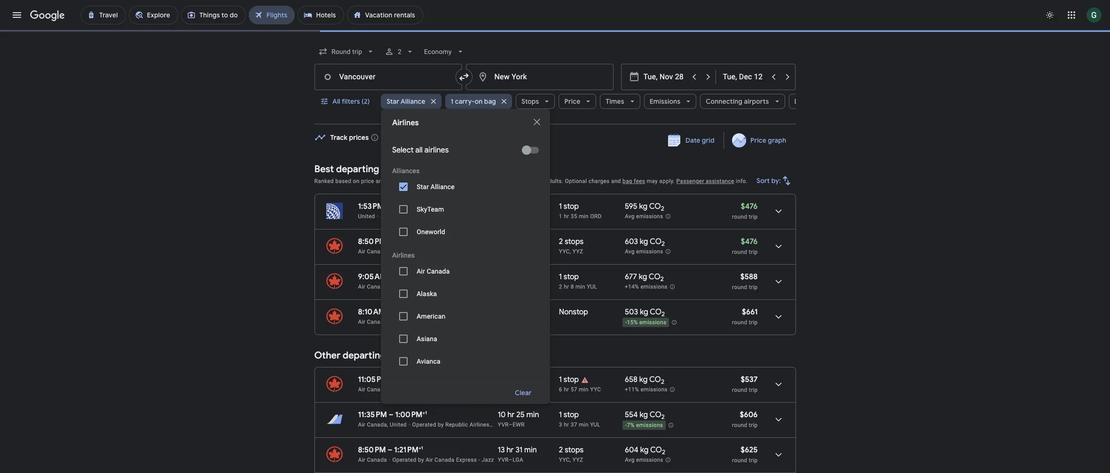 Task type: describe. For each thing, give the bounding box(es) containing it.
1 inside 1 stop 3 hr 37 min yul
[[559, 411, 562, 420]]

air canada down 11:05 pm text box
[[358, 387, 387, 394]]

554 kg co 2
[[625, 411, 665, 422]]

1 carry-on bag
[[451, 97, 496, 106]]

Departure time: 9:05 AM. text field
[[358, 273, 386, 282]]

2 inside 595 kg co 2
[[661, 205, 664, 213]]

ord
[[590, 213, 602, 220]]

alliances
[[392, 167, 420, 175]]

trip for 554
[[749, 423, 758, 429]]

yvr for 13
[[498, 458, 509, 464]]

emissions for 603
[[636, 249, 663, 255]]

$537
[[741, 376, 758, 385]]

total duration 8 hr 22 min. element
[[498, 273, 559, 284]]

1 inside 10:16 am + 1
[[427, 237, 429, 243]]

emissions button
[[644, 90, 697, 113]]

clear
[[515, 389, 531, 398]]

503 kg co 2
[[625, 308, 665, 319]]

leaves vancouver international airport at 8:10 am on tuesday, november 28 and arrives at newark liberty international airport at 4:15 pm on tuesday, november 28. element
[[358, 308, 420, 317]]

$476 round trip for 595
[[732, 202, 758, 221]]

co for 604
[[650, 446, 662, 456]]

airlines/united
[[470, 422, 509, 429]]

3
[[559, 422, 562, 429]]

13 hr 31 min yvr – lga
[[498, 446, 537, 464]]

ranked based on price and convenience
[[314, 178, 420, 185]]

main menu image
[[11, 9, 23, 21]]

13 for 13 hr 8 min
[[498, 376, 505, 385]]

round for 595
[[732, 214, 747, 221]]

yyc for 603
[[559, 249, 570, 255]]

prices
[[436, 178, 453, 185]]

air canada down departure time: 8:50 pm. text box in the bottom left of the page
[[358, 458, 387, 464]]

apply.
[[659, 178, 675, 185]]

yul for 554
[[590, 422, 601, 429]]

date grid button
[[661, 132, 722, 149]]

taxes
[[498, 178, 512, 185]]

trip for 604
[[749, 458, 758, 465]]

graph
[[768, 136, 786, 145]]

stops button
[[516, 90, 555, 113]]

flight details. leaves vancouver international airport at 8:50 pm on tuesday, november 28 and arrives at laguardia airport at 1:21 pm on wednesday, november 29. image
[[767, 444, 790, 467]]

american
[[417, 313, 445, 321]]

co for 658
[[649, 376, 661, 385]]

emissions
[[650, 97, 681, 106]]

8:50 pm for 8:50 pm
[[358, 237, 386, 247]]

Departure time: 11:35 PM. text field
[[358, 411, 387, 420]]

alliance inside popup button
[[401, 97, 425, 106]]

min inside 1 stop 2 hr 8 min yul
[[576, 284, 585, 291]]

optional
[[565, 178, 587, 185]]

price
[[361, 178, 374, 185]]

passenger assistance button
[[676, 178, 734, 185]]

flight details. leaves vancouver international airport at 1:53 pm on tuesday, november 28 and arrives at newark liberty international airport at 12:44 am on wednesday, november 29. image
[[767, 200, 790, 223]]

– for 3:13 pm
[[390, 376, 394, 385]]

1 inside "11:05 pm – 3:13 pm + 1"
[[424, 375, 426, 381]]

by down oneworld
[[440, 249, 446, 255]]

1:21 pm
[[394, 446, 419, 456]]

2 inside 503 kg co 2
[[662, 311, 665, 319]]

duration button
[[789, 90, 838, 113]]

azores airlines only image
[[502, 373, 539, 396]]

stops for 603
[[565, 237, 584, 247]]

ranked
[[314, 178, 334, 185]]

2 airlines from the top
[[392, 252, 415, 260]]

13 hr 8 min ewr
[[498, 376, 534, 394]]

554
[[625, 411, 638, 420]]

by:
[[771, 177, 781, 185]]

yyc inside layover (1 of 1) is a 6 hr 57 min overnight layover at calgary international airport in calgary. element
[[590, 387, 601, 394]]

Arrival time: 12:44 AM on  Wednesday, November 29. text field
[[392, 202, 428, 212]]

658
[[625, 376, 638, 385]]

bag fees button
[[623, 178, 645, 185]]

1 and from the left
[[376, 178, 385, 185]]

round for 658
[[732, 387, 747, 394]]

537 US dollars text field
[[741, 376, 758, 385]]

round for 503
[[732, 320, 747, 326]]

11:35 pm – 1:00 pm + 1
[[358, 410, 427, 420]]

1 airlines from the top
[[392, 118, 419, 128]]

based
[[335, 178, 351, 185]]

$625 round trip
[[732, 446, 758, 465]]

other departing flights
[[314, 350, 415, 362]]

1 horizontal spatial star
[[417, 183, 429, 191]]

total duration 5 hr 5 min. element
[[498, 308, 559, 319]]

main content containing best departing flights
[[314, 132, 796, 474]]

503
[[625, 308, 638, 317]]

1 stop 3 hr 37 min yul
[[559, 411, 601, 429]]

1 left 35
[[559, 213, 562, 220]]

+ inside 11:35 pm – 1:00 pm + 1
[[423, 410, 425, 417]]

604 kg co 2
[[625, 446, 665, 457]]

ewr inside "10 hr 25 min yvr – ewr"
[[513, 422, 525, 429]]

Arrival time: 10:16 AM on  Wednesday, November 29. text field
[[394, 237, 429, 247]]

603
[[625, 237, 638, 247]]

2 inside 658 kg co 2
[[661, 379, 664, 387]]

2 and from the left
[[611, 178, 621, 185]]

2 inside 603 kg co 2
[[662, 240, 665, 248]]

avg for 603
[[625, 249, 635, 255]]

hr inside "10 hr 25 min yvr – ewr"
[[507, 411, 515, 420]]

emissions for 658
[[641, 387, 668, 394]]

yvr for 10
[[498, 422, 509, 429]]

layover (1 of 1) is a 3 hr 37 min layover at montréal-pierre elliott trudeau international airport in montreal. element
[[559, 422, 620, 429]]

606 US dollars text field
[[740, 411, 758, 420]]

air canada down 9:05 am
[[358, 284, 387, 291]]

assistance
[[706, 178, 734, 185]]

8 inside 13 hr 8 min ewr
[[516, 376, 520, 385]]

departing for other
[[343, 350, 386, 362]]

+11% emissions
[[625, 387, 668, 394]]

2 fees from the left
[[634, 178, 645, 185]]

emissions for 604
[[636, 458, 663, 464]]

round for 677
[[732, 284, 747, 291]]

11:35 pm
[[358, 411, 387, 420]]

operated down 10:16 am + 1
[[415, 249, 439, 255]]

co for 677
[[649, 273, 661, 282]]

operated by republic airlines/united express
[[412, 422, 531, 429]]

star inside star alliance popup button
[[387, 97, 399, 106]]

stop for 1 stop 1 hr 35 min ord
[[564, 202, 579, 212]]

yyz for 603
[[573, 249, 583, 255]]

avg for 595
[[625, 214, 635, 220]]

3:13 pm
[[396, 376, 422, 385]]

required
[[475, 178, 496, 185]]

trip for 595
[[749, 214, 758, 221]]

2 inside popup button
[[398, 48, 401, 55]]

round for 604
[[732, 458, 747, 465]]

layover (1 of 2) is a 1 hr 47 min layover at calgary international airport in calgary. layover (2 of 2) is a 4 hr 56 min layover at toronto pearson international airport in toronto. element
[[559, 457, 620, 465]]

8:50 pm – 1:21 pm + 1
[[358, 446, 423, 456]]

total duration 13 hr 31 min. element
[[498, 446, 559, 457]]

stop for 1 stop
[[564, 376, 579, 385]]

min inside 1 stop 1 hr 35 min ord
[[579, 213, 589, 220]]

asiana
[[417, 336, 437, 343]]

trip for 503
[[749, 320, 758, 326]]

yyc for 604
[[559, 458, 570, 464]]

leaves vancouver international airport at 1:53 pm on tuesday, november 28 and arrives at newark liberty international airport at 12:44 am on wednesday, november 29. element
[[358, 202, 428, 212]]

track prices
[[330, 134, 369, 142]]

(2)
[[361, 97, 370, 106]]

layover (1 of 2) is a 1 hr 47 min layover at calgary international airport in calgary. layover (2 of 2) is a 1 hr 51 min layover at toronto pearson international airport in toronto. element
[[559, 248, 620, 256]]

8:27 pm
[[395, 273, 421, 282]]

by for 8:50 pm
[[418, 458, 424, 464]]

+ inside 10:16 am + 1
[[424, 237, 427, 243]]

25
[[516, 411, 525, 420]]

7%
[[627, 423, 635, 429]]

united down leaves vancouver international airport at 11:35 pm on tuesday, november 28 and arrives at newark liberty international airport at 1:00 pm on wednesday, november 29. element
[[390, 422, 407, 429]]

1 inside 1 stop flight. element
[[559, 376, 562, 385]]

flights for other departing flights
[[388, 350, 415, 362]]

2 button
[[381, 40, 418, 63]]

jazz for 1
[[482, 458, 494, 464]]

grid
[[702, 136, 714, 145]]

stops
[[521, 97, 539, 106]]

1 stop flight. element for 554
[[559, 411, 579, 422]]

10:16 am
[[394, 237, 424, 247]]

learn more about tracked prices image
[[371, 134, 379, 142]]

alaska
[[417, 291, 437, 298]]

min inside "10 hr 25 min yvr – ewr"
[[526, 411, 539, 420]]

12:44 am + 1
[[392, 202, 428, 212]]

min inside 13 hr 8 min ewr
[[522, 376, 534, 385]]

express down total duration 10 hr 26 min. element
[[478, 249, 499, 255]]

stop for 1 stop 3 hr 37 min yul
[[564, 411, 579, 420]]

1 fees from the left
[[519, 178, 530, 185]]

connecting airports button
[[700, 90, 785, 113]]

united down the 4:15 pm
[[392, 319, 409, 326]]

1 carry-on bag button
[[445, 90, 512, 113]]

35
[[571, 213, 577, 220]]

-15% emissions
[[625, 320, 666, 326]]

595
[[625, 202, 637, 212]]

skyteam
[[417, 206, 444, 213]]

total duration 10 hr 25 min. element
[[498, 411, 559, 422]]

kg for 603
[[640, 237, 648, 247]]

0 vertical spatial jazz
[[504, 249, 516, 255]]

air canada down 8:10 am text field
[[358, 319, 387, 326]]

air canada down departure time: 8:50 pm. text field
[[358, 249, 387, 255]]

united down 1:53 pm
[[358, 213, 375, 220]]

flight details. leaves vancouver international airport at 8:50 pm on tuesday, november 28 and arrives at newark liberty international airport at 10:16 am on wednesday, november 29. image
[[767, 236, 790, 258]]

price for price graph
[[751, 136, 767, 145]]

– for 1:21 pm
[[388, 446, 392, 456]]

emissions down 554 kg co 2
[[636, 423, 663, 429]]

operated for 9:05 am
[[392, 284, 416, 291]]

star alliance button
[[381, 90, 441, 113]]

588 US dollars text field
[[740, 273, 758, 282]]

republic
[[445, 422, 468, 429]]

– for 1:00 pm
[[389, 411, 393, 420]]

677
[[625, 273, 637, 282]]

airports
[[744, 97, 769, 106]]

– inside "10 hr 25 min yvr – ewr"
[[509, 422, 513, 429]]

3 1 stop flight. element from the top
[[559, 376, 579, 387]]

sort
[[756, 177, 770, 185]]

co for 603
[[650, 237, 662, 247]]

10
[[498, 411, 506, 420]]

find the best price region
[[314, 132, 796, 157]]

+11%
[[625, 387, 639, 394]]

sort by: button
[[753, 170, 796, 192]]

Arrival time: 1:00 PM on  Wednesday, November 29. text field
[[395, 410, 427, 420]]

leaves vancouver international airport at 8:50 pm on tuesday, november 28 and arrives at newark liberty international airport at 10:16 am on wednesday, november 29. element
[[358, 237, 429, 247]]

price for price
[[564, 97, 580, 106]]

hr inside 13 hr 8 min ewr
[[507, 376, 514, 385]]

round for 554
[[732, 423, 747, 429]]

1 stop
[[559, 376, 579, 385]]

, for 604
[[570, 458, 571, 464]]

476 US dollars text field
[[741, 202, 758, 212]]

jazz for 2
[[482, 284, 494, 291]]

track
[[330, 134, 347, 142]]

layover (1 of 1) is a 2 hr 8 min layover at montréal-pierre elliott trudeau international airport in montreal. element
[[559, 284, 620, 291]]

, for 603
[[570, 249, 571, 255]]

air canada, united
[[358, 422, 407, 429]]

date grid
[[685, 136, 714, 145]]

-7% emissions
[[625, 423, 663, 429]]

$661 round trip
[[732, 308, 758, 326]]

united down leaves vancouver international airport at 8:50 pm on tuesday, november 28 and arrives at newark liberty international airport at 10:16 am on wednesday, november 29. element
[[392, 249, 409, 255]]

include
[[454, 178, 473, 185]]

603 kg co 2
[[625, 237, 665, 248]]

emissions for 595
[[636, 214, 663, 220]]



Task type: vqa. For each thing, say whether or not it's contained in the screenshot.
and to the left
yes



Task type: locate. For each thing, give the bounding box(es) containing it.
trip inside $606 round trip
[[749, 423, 758, 429]]

express
[[478, 249, 499, 255], [456, 284, 477, 291], [511, 422, 531, 429], [456, 458, 477, 464]]

1 stop flight. element for 677
[[559, 273, 579, 284]]

1 2 stops flight. element from the top
[[559, 237, 584, 248]]

kg right 595
[[639, 202, 648, 212]]

2 8:50 pm from the top
[[358, 446, 386, 456]]

co inside 658 kg co 2
[[649, 376, 661, 385]]

1 vertical spatial 2 stops yyc , yyz
[[559, 446, 584, 464]]

flight details. leaves vancouver international airport at 8:10 am on tuesday, november 28 and arrives at newark liberty international airport at 4:15 pm on tuesday, november 28. image
[[767, 306, 790, 329]]

1 inside "8:50 pm – 1:21 pm + 1"
[[421, 446, 423, 452]]

trip inside "$588 round trip"
[[749, 284, 758, 291]]

kg inside 603 kg co 2
[[640, 237, 648, 247]]

0 vertical spatial yvr
[[498, 422, 509, 429]]

kg inside 503 kg co 2
[[640, 308, 648, 317]]

connecting airports
[[706, 97, 769, 106]]

13
[[498, 376, 505, 385], [498, 446, 505, 456]]

yvr inside 13 hr 31 min yvr – lga
[[498, 458, 509, 464]]

stops up layover (1 of 2) is a 1 hr 47 min layover at calgary international airport in calgary. layover (2 of 2) is a 4 hr 56 min layover at toronto pearson international airport in toronto. element
[[565, 446, 584, 456]]

stops
[[565, 237, 584, 247], [565, 446, 584, 456]]

625 US dollars text field
[[741, 446, 758, 456]]

kg for 595
[[639, 202, 648, 212]]

1 stop 2 hr 8 min yul
[[559, 273, 597, 291]]

star alliance right (2)
[[387, 97, 425, 106]]

co inside 595 kg co 2
[[649, 202, 661, 212]]

Departure time: 8:50 PM. text field
[[358, 237, 386, 247]]

2 vertical spatial avg
[[625, 458, 635, 464]]

7 round from the top
[[732, 458, 747, 465]]

airlines
[[425, 146, 449, 155]]

stop up 35
[[564, 202, 579, 212]]

express down 25
[[511, 422, 531, 429]]

price inside button
[[751, 136, 767, 145]]

avg emissions for 603
[[625, 249, 663, 255]]

kg up -7% emissions
[[640, 411, 648, 420]]

round inside $537 round trip
[[732, 387, 747, 394]]

– down total duration 13 hr 31 min. 'element'
[[509, 458, 513, 464]]

all filters (2)
[[332, 97, 370, 106]]

yvr
[[498, 422, 509, 429], [498, 458, 509, 464]]

$476 down sort
[[741, 202, 758, 212]]

$476 for 595
[[741, 202, 758, 212]]

operated for 11:35 pm
[[412, 422, 436, 429]]

total duration 7 hr 51 min. element
[[498, 202, 559, 213]]

0 horizontal spatial fees
[[519, 178, 530, 185]]

round down $476 text box
[[732, 214, 747, 221]]

12:44 am
[[392, 202, 423, 212]]

avg
[[625, 214, 635, 220], [625, 249, 635, 255], [625, 458, 635, 464]]

Arrival time: 8:27 PM. text field
[[395, 273, 421, 282]]

trip inside $661 round trip
[[749, 320, 758, 326]]

leaves vancouver international airport at 11:35 pm on tuesday, november 28 and arrives at newark liberty international airport at 1:00 pm on wednesday, november 29. element
[[358, 410, 427, 420]]

1 inside 12:44 am + 1
[[426, 202, 428, 208]]

round inside $625 round trip
[[732, 458, 747, 465]]

Return text field
[[723, 64, 766, 90]]

round for 603
[[732, 249, 747, 256]]

flights up the 3:13 pm
[[388, 350, 415, 362]]

1 stop flight. element up 57 on the bottom right
[[559, 376, 579, 387]]

clear button
[[503, 382, 543, 405]]

11:05 pm – 3:13 pm + 1
[[358, 375, 426, 385]]

0 horizontal spatial alliance
[[401, 97, 425, 106]]

1 vertical spatial price
[[751, 136, 767, 145]]

1
[[451, 97, 454, 106], [426, 202, 428, 208], [559, 202, 562, 212], [559, 213, 562, 220], [427, 237, 429, 243], [559, 273, 562, 282], [424, 375, 426, 381], [559, 376, 562, 385], [425, 410, 427, 417], [559, 411, 562, 420], [421, 446, 423, 452]]

none search field containing airlines
[[314, 40, 838, 474]]

1 stop 1 hr 35 min ord
[[559, 202, 602, 220]]

stop inside 1 stop 2 hr 8 min yul
[[564, 273, 579, 282]]

13 inside 13 hr 31 min yvr – lga
[[498, 446, 505, 456]]

nonstop flight. element
[[559, 308, 588, 319]]

0 vertical spatial star
[[387, 97, 399, 106]]

nonstop
[[559, 308, 588, 317]]

1 down oneworld
[[427, 237, 429, 243]]

all
[[415, 146, 423, 155]]

$476 for 603
[[741, 237, 758, 247]]

– down the total duration 10 hr 25 min. element
[[509, 422, 513, 429]]

yul inside 1 stop 3 hr 37 min yul
[[590, 422, 601, 429]]

best departing flights
[[314, 164, 409, 175]]

stops for 604
[[565, 446, 584, 456]]

kg for 658
[[639, 376, 648, 385]]

+ inside "8:50 pm – 1:21 pm + 1"
[[419, 446, 421, 452]]

0 vertical spatial avg
[[625, 214, 635, 220]]

1 vertical spatial $476
[[741, 237, 758, 247]]

by down 8:27 pm
[[418, 284, 424, 291]]

flight details. leaves vancouver international airport at 11:05 pm on tuesday, november 28 and arrives at newark liberty international airport at 3:13 pm on wednesday, november 29. image
[[767, 374, 790, 396]]

leaves vancouver international airport at 11:05 pm on tuesday, november 28 and arrives at newark liberty international airport at 3:13 pm on wednesday, november 29. element
[[358, 375, 426, 385]]

operated by air canada express - jazz for 1:53 pm
[[392, 284, 494, 291]]

3 round from the top
[[732, 284, 747, 291]]

0 vertical spatial on
[[475, 97, 483, 106]]

1 vertical spatial airlines
[[392, 252, 415, 260]]

1 avg emissions from the top
[[625, 214, 663, 220]]

None field
[[314, 43, 379, 60], [420, 43, 469, 60], [314, 43, 379, 60], [420, 43, 469, 60]]

star alliance up skyteam
[[417, 183, 455, 191]]

1 vertical spatial yvr
[[498, 458, 509, 464]]

2 2 stops yyc , yyz from the top
[[559, 446, 584, 464]]

express for 8:50 pm
[[456, 458, 477, 464]]

yul right 37
[[590, 422, 601, 429]]

layover (1 of 1) is a 6 hr 57 min overnight layover at calgary international airport in calgary. element
[[559, 387, 620, 394]]

1 horizontal spatial 8
[[571, 284, 574, 291]]

6 round from the top
[[732, 423, 747, 429]]

Arrival time: 3:13 PM on  Wednesday, November 29. text field
[[396, 375, 426, 385]]

flights for best departing flights
[[381, 164, 409, 175]]

co inside 603 kg co 2
[[650, 237, 662, 247]]

1 ewr from the top
[[513, 387, 525, 394]]

1 horizontal spatial price
[[751, 136, 767, 145]]

charges
[[589, 178, 610, 185]]

8 up nonstop at the right of page
[[571, 284, 574, 291]]

1 avg from the top
[[625, 214, 635, 220]]

Departure text field
[[643, 64, 687, 90]]

1 horizontal spatial and
[[611, 178, 621, 185]]

avg emissions for 595
[[625, 214, 663, 220]]

sort by:
[[756, 177, 781, 185]]

1 vertical spatial yyz
[[573, 458, 583, 464]]

kg for 604
[[640, 446, 649, 456]]

 image
[[411, 249, 413, 255]]

1 vertical spatial 8:50 pm
[[358, 446, 386, 456]]

1 stop flight. element up 35
[[559, 202, 579, 213]]

7 trip from the top
[[749, 458, 758, 465]]

0 vertical spatial ewr
[[513, 387, 525, 394]]

1 trip from the top
[[749, 214, 758, 221]]

4 1 stop flight. element from the top
[[559, 411, 579, 422]]

by for 9:05 am
[[418, 284, 424, 291]]

fees left for
[[519, 178, 530, 185]]

Departure time: 8:10 AM. text field
[[358, 308, 385, 317]]

0 vertical spatial 8
[[571, 284, 574, 291]]

0 vertical spatial operated by air canada express - jazz
[[415, 249, 516, 255]]

1 stop flight. element up 37
[[559, 411, 579, 422]]

Arrival time: 4:15 PM. text field
[[393, 308, 420, 317]]

0 horizontal spatial bag
[[484, 97, 496, 106]]

0 vertical spatial 13
[[498, 376, 505, 385]]

air canada down the leaves vancouver international airport at 1:53 pm on tuesday, november 28 and arrives at newark liberty international airport at 12:44 am on wednesday, november 29. element
[[380, 213, 409, 220]]

and
[[376, 178, 385, 185], [611, 178, 621, 185]]

trip for 677
[[749, 284, 758, 291]]

fees left may
[[634, 178, 645, 185]]

canada
[[389, 213, 409, 220], [367, 249, 387, 255], [457, 249, 477, 255], [427, 268, 450, 276], [367, 284, 387, 291], [435, 284, 455, 291], [367, 319, 387, 326], [367, 387, 387, 394], [367, 458, 387, 464], [435, 458, 455, 464]]

round inside $661 round trip
[[732, 320, 747, 326]]

1 inside 1 stop 2 hr 8 min yul
[[559, 273, 562, 282]]

– inside "11:05 pm – 3:13 pm + 1"
[[390, 376, 394, 385]]

yul for 677
[[587, 284, 597, 291]]

co for 503
[[650, 308, 662, 317]]

1 horizontal spatial bag
[[623, 178, 632, 185]]

1:00 pm
[[395, 411, 423, 420]]

2 stop from the top
[[564, 273, 579, 282]]

yvr left lga
[[498, 458, 509, 464]]

Departure time: 11:05 PM. text field
[[358, 376, 388, 385]]

air
[[380, 213, 388, 220], [358, 249, 365, 255], [448, 249, 455, 255], [417, 268, 425, 276], [358, 284, 365, 291], [426, 284, 433, 291], [358, 319, 365, 326], [358, 387, 365, 394], [358, 422, 365, 429], [358, 458, 365, 464], [426, 458, 433, 464]]

kg inside 554 kg co 2
[[640, 411, 648, 420]]

6
[[559, 387, 562, 394]]

swap origin and destination. image
[[458, 71, 470, 83]]

1 $476 round trip from the top
[[732, 202, 758, 221]]

trip inside $625 round trip
[[749, 458, 758, 465]]

emissions down 658 kg co 2
[[641, 387, 668, 394]]

1 vertical spatial jazz
[[482, 284, 494, 291]]

2 vertical spatial yyc
[[559, 458, 570, 464]]

yvr down '10'
[[498, 422, 509, 429]]

close dialog image
[[531, 117, 543, 128]]

1 vertical spatial operated by air canada express - jazz
[[392, 284, 494, 291]]

stop for 1 stop 2 hr 8 min yul
[[564, 273, 579, 282]]

other
[[314, 350, 340, 362]]

476 US dollars text field
[[741, 237, 758, 247]]

0 vertical spatial yyz
[[573, 249, 583, 255]]

flight details. leaves vancouver international airport at 11:35 pm on tuesday, november 28 and arrives at newark liberty international airport at 1:00 pm on wednesday, november 29. image
[[767, 409, 790, 432]]

leaves vancouver international airport at 9:05 am on tuesday, november 28 and arrives at john f. kennedy international airport at 8:27 pm on tuesday, november 28. element
[[358, 273, 421, 282]]

4 stop from the top
[[564, 411, 579, 420]]

1 stop from the top
[[564, 202, 579, 212]]

4 round from the top
[[732, 320, 747, 326]]

– inside 11:35 pm – 1:00 pm + 1
[[389, 411, 393, 420]]

None search field
[[314, 40, 838, 474]]

flights
[[381, 164, 409, 175], [388, 350, 415, 362]]

1 up layover (1 of 1) is a 2 hr 8 min layover at montréal-pierre elliott trudeau international airport in montreal. element on the right of the page
[[559, 273, 562, 282]]

0 vertical spatial 2 stops flight. element
[[559, 237, 584, 248]]

kg inside 677 kg co 2
[[639, 273, 647, 282]]

yul inside 1 stop 2 hr 8 min yul
[[587, 284, 597, 291]]

0 vertical spatial yyc
[[559, 249, 570, 255]]

express for 11:35 pm
[[511, 422, 531, 429]]

,
[[570, 249, 571, 255], [570, 458, 571, 464]]

kg for 503
[[640, 308, 648, 317]]

0 vertical spatial 8:50 pm
[[358, 237, 386, 247]]

Departure time: 1:53 PM. text field
[[358, 202, 384, 212]]

15%
[[627, 320, 638, 326]]

1 stop flight. element down layover (1 of 2) is a 1 hr 47 min layover at calgary international airport in calgary. layover (2 of 2) is a 1 hr 51 min layover at toronto pearson international airport in toronto. element
[[559, 273, 579, 284]]

loading results progress bar
[[0, 30, 1110, 32]]

operated by air canada express - jazz up american
[[392, 284, 494, 291]]

Departure time: 8:50 PM. text field
[[358, 446, 386, 456]]

express for 9:05 am
[[456, 284, 477, 291]]

yyz down 37
[[573, 458, 583, 464]]

2 avg from the top
[[625, 249, 635, 255]]

co inside 554 kg co 2
[[650, 411, 661, 420]]

2 inside 1 stop 2 hr 8 min yul
[[559, 284, 562, 291]]

emissions down 604 kg co 2
[[636, 458, 663, 464]]

2 13 from the top
[[498, 446, 505, 456]]

times button
[[600, 90, 640, 113]]

hr inside 1 stop 1 hr 35 min ord
[[564, 213, 569, 220]]

total duration 13 hr 8 min. element
[[498, 376, 559, 387]]

operated for 8:50 pm
[[392, 458, 416, 464]]

604
[[625, 446, 639, 456]]

8:50 pm up 9:05 am
[[358, 237, 386, 247]]

0 vertical spatial bag
[[484, 97, 496, 106]]

round down 476 us dollars text field
[[732, 249, 747, 256]]

co right 595
[[649, 202, 661, 212]]

yyz for 604
[[573, 458, 583, 464]]

1 vertical spatial ,
[[570, 458, 571, 464]]

best
[[314, 164, 334, 175]]

1 vertical spatial bag
[[623, 178, 632, 185]]

hr inside 13 hr 31 min yvr – lga
[[507, 446, 514, 456]]

0 vertical spatial price
[[564, 97, 580, 106]]

trip inside $537 round trip
[[749, 387, 758, 394]]

min inside 13 hr 31 min yvr – lga
[[524, 446, 537, 456]]

lga
[[513, 458, 523, 464]]

595 kg co 2
[[625, 202, 664, 213]]

0 vertical spatial star alliance
[[387, 97, 425, 106]]

carry-
[[455, 97, 475, 106]]

1 vertical spatial on
[[353, 178, 360, 185]]

price right stops popup button
[[564, 97, 580, 106]]

-
[[501, 249, 503, 255], [478, 284, 480, 291], [625, 320, 627, 326], [625, 423, 627, 429], [478, 458, 480, 464]]

kg for 554
[[640, 411, 648, 420]]

1 right the 3:13 pm
[[424, 375, 426, 381]]

airlines down 10:16 am
[[392, 252, 415, 260]]

 image
[[377, 213, 379, 220]]

kg inside 658 kg co 2
[[639, 376, 648, 385]]

2 stops from the top
[[565, 446, 584, 456]]

min inside layover (1 of 1) is a 6 hr 57 min overnight layover at calgary international airport in calgary. element
[[579, 387, 589, 394]]

5 trip from the top
[[749, 387, 758, 394]]

+ inside 12:44 am + 1
[[423, 202, 426, 208]]

2 trip from the top
[[749, 249, 758, 256]]

flights up convenience on the top left of the page
[[381, 164, 409, 175]]

stops up layover (1 of 2) is a 1 hr 47 min layover at calgary international airport in calgary. layover (2 of 2) is a 1 hr 51 min layover at toronto pearson international airport in toronto. element
[[565, 237, 584, 247]]

1 vertical spatial stops
[[565, 446, 584, 456]]

1 vertical spatial yul
[[590, 422, 601, 429]]

1 right 12:44 am
[[426, 202, 428, 208]]

round inside "$588 round trip"
[[732, 284, 747, 291]]

2 avg emissions from the top
[[625, 249, 663, 255]]

min right 37
[[579, 422, 589, 429]]

trip for 658
[[749, 387, 758, 394]]

4 trip from the top
[[749, 320, 758, 326]]

8 up clear
[[516, 376, 520, 385]]

0 vertical spatial avg emissions
[[625, 214, 663, 220]]

round
[[732, 214, 747, 221], [732, 249, 747, 256], [732, 284, 747, 291], [732, 320, 747, 326], [732, 387, 747, 394], [732, 423, 747, 429], [732, 458, 747, 465]]

1 vertical spatial avg emissions
[[625, 249, 663, 255]]

learn more about ranking image
[[422, 177, 430, 186]]

2 vertical spatial operated by air canada express - jazz
[[392, 458, 494, 464]]

3 avg emissions from the top
[[625, 458, 663, 464]]

star
[[387, 97, 399, 106], [417, 183, 429, 191]]

co right 603
[[650, 237, 662, 247]]

select all airlines
[[392, 146, 449, 155]]

prices
[[349, 134, 369, 142]]

1 vertical spatial ewr
[[513, 422, 525, 429]]

change appearance image
[[1039, 4, 1061, 26]]

bag
[[484, 97, 496, 106], [623, 178, 632, 185]]

0 vertical spatial ,
[[570, 249, 571, 255]]

on inside main content
[[353, 178, 360, 185]]

1 13 from the top
[[498, 376, 505, 385]]

on for carry-
[[475, 97, 483, 106]]

0 horizontal spatial price
[[564, 97, 580, 106]]

jazz
[[504, 249, 516, 255], [482, 284, 494, 291], [482, 458, 494, 464]]

ewr
[[513, 387, 525, 394], [513, 422, 525, 429]]

+ inside "11:05 pm – 3:13 pm + 1"
[[422, 375, 424, 381]]

8:50 pm inside "8:50 pm – 1:21 pm + 1"
[[358, 446, 386, 456]]

leaves vancouver international airport at 8:50 pm on tuesday, november 28 and arrives at laguardia airport at 1:21 pm on wednesday, november 29. element
[[358, 446, 423, 456]]

$476 round trip for 603
[[732, 237, 758, 256]]

emissions down 503 kg co 2
[[639, 320, 666, 326]]

min right 35
[[579, 213, 589, 220]]

hr inside 1 stop 3 hr 37 min yul
[[564, 422, 569, 429]]

and right price
[[376, 178, 385, 185]]

by
[[440, 249, 446, 255], [418, 284, 424, 291], [438, 422, 444, 429], [418, 458, 424, 464]]

co inside 503 kg co 2
[[650, 308, 662, 317]]

operated by air canada express - jazz
[[415, 249, 516, 255], [392, 284, 494, 291], [392, 458, 494, 464]]

operated down arrival time: 1:00 pm on  wednesday, november 29. text field
[[412, 422, 436, 429]]

emissions for 677
[[641, 284, 668, 291]]

yvr inside "10 hr 25 min yvr – ewr"
[[498, 422, 509, 429]]

0 vertical spatial $476
[[741, 202, 758, 212]]

6 trip from the top
[[749, 423, 758, 429]]

0 vertical spatial yul
[[587, 284, 597, 291]]

1 yvr from the top
[[498, 422, 509, 429]]

airlines down star alliance popup button
[[392, 118, 419, 128]]

1 1 stop flight. element from the top
[[559, 202, 579, 213]]

1 stops from the top
[[565, 237, 584, 247]]

, down 37
[[570, 458, 571, 464]]

8
[[571, 284, 574, 291], [516, 376, 520, 385]]

air canada inside search box
[[417, 268, 450, 276]]

$606
[[740, 411, 758, 420]]

avianca
[[417, 358, 441, 366]]

1 vertical spatial star alliance
[[417, 183, 455, 191]]

kg up +14% emissions
[[639, 273, 647, 282]]

2 stops flight. element down 35
[[559, 237, 584, 248]]

bag left may
[[623, 178, 632, 185]]

1 vertical spatial avg
[[625, 249, 635, 255]]

0 vertical spatial airlines
[[392, 118, 419, 128]]

$606 round trip
[[732, 411, 758, 429]]

kg for 677
[[639, 273, 647, 282]]

2 inside 554 kg co 2
[[661, 414, 665, 422]]

air canada up alaska
[[417, 268, 450, 276]]

hr inside 1 stop 2 hr 8 min yul
[[564, 284, 569, 291]]

stop up layover (1 of 1) is a 2 hr 8 min layover at montréal-pierre elliott trudeau international airport in montreal. element on the right of the page
[[564, 273, 579, 282]]

0 horizontal spatial on
[[353, 178, 360, 185]]

661 US dollars text field
[[742, 308, 758, 317]]

$661
[[742, 308, 758, 317]]

2 round from the top
[[732, 249, 747, 256]]

– left 1:21 pm
[[388, 446, 392, 456]]

0 vertical spatial flights
[[381, 164, 409, 175]]

1 horizontal spatial on
[[475, 97, 483, 106]]

2 stops yyc , yyz
[[559, 237, 584, 255], [559, 446, 584, 464]]

2 vertical spatial avg emissions
[[625, 458, 663, 464]]

1 vertical spatial alliance
[[431, 183, 455, 191]]

, up 1 stop 2 hr 8 min yul
[[570, 249, 571, 255]]

avg emissions down 595 kg co 2
[[625, 214, 663, 220]]

round down $588 on the right
[[732, 284, 747, 291]]

0 horizontal spatial and
[[376, 178, 385, 185]]

co inside 604 kg co 2
[[650, 446, 662, 456]]

1 stop flight. element for 595
[[559, 202, 579, 213]]

1 yyz from the top
[[573, 249, 583, 255]]

13 for 13 hr 31 min
[[498, 446, 505, 456]]

1 $476 from the top
[[741, 202, 758, 212]]

express down operated by republic airlines/united express
[[456, 458, 477, 464]]

min right '31'
[[524, 446, 537, 456]]

kg inside 604 kg co 2
[[640, 446, 649, 456]]

1 left carry-
[[451, 97, 454, 106]]

flight details. leaves vancouver international airport at 9:05 am on tuesday, november 28 and arrives at john f. kennedy international airport at 8:27 pm on tuesday, november 28. image
[[767, 271, 790, 293]]

10:16 am + 1
[[394, 237, 429, 247]]

stop up 57 on the bottom right
[[564, 376, 579, 385]]

1 stop flight. element
[[559, 202, 579, 213], [559, 273, 579, 284], [559, 376, 579, 387], [559, 411, 579, 422]]

round inside $606 round trip
[[732, 423, 747, 429]]

2 stops flight. element down 37
[[559, 446, 584, 457]]

3 stop from the top
[[564, 376, 579, 385]]

1 vertical spatial $476 round trip
[[732, 237, 758, 256]]

1 vertical spatial 13
[[498, 446, 505, 456]]

1 vertical spatial yyc
[[590, 387, 601, 394]]

avg down 595
[[625, 214, 635, 220]]

5 round from the top
[[732, 387, 747, 394]]

0 vertical spatial $476 round trip
[[732, 202, 758, 221]]

1 inside 11:35 pm – 1:00 pm + 1
[[425, 410, 427, 417]]

times
[[606, 97, 624, 106]]

on for based
[[353, 178, 360, 185]]

bag right carry-
[[484, 97, 496, 106]]

stop inside 1 stop 3 hr 37 min yul
[[564, 411, 579, 420]]

ewr down 25
[[513, 422, 525, 429]]

1 down adults.
[[559, 202, 562, 212]]

2 stops yyc , yyz for 603
[[559, 237, 584, 255]]

star left prices in the left of the page
[[417, 183, 429, 191]]

operated by air canada express - jazz down oneworld
[[415, 249, 516, 255]]

2 , from the top
[[570, 458, 571, 464]]

–
[[390, 376, 394, 385], [389, 411, 393, 420], [509, 422, 513, 429], [388, 446, 392, 456], [509, 458, 513, 464]]

1 round from the top
[[732, 214, 747, 221]]

yul up nonstop at the right of page
[[587, 284, 597, 291]]

2 inside 677 kg co 2
[[661, 276, 664, 284]]

avg down 604
[[625, 458, 635, 464]]

united
[[358, 213, 375, 220], [392, 249, 409, 255], [392, 319, 409, 326], [390, 422, 407, 429]]

co inside 677 kg co 2
[[649, 273, 661, 282]]

trip for 603
[[749, 249, 758, 256]]

emissions
[[636, 214, 663, 220], [636, 249, 663, 255], [641, 284, 668, 291], [639, 320, 666, 326], [641, 387, 668, 394], [636, 423, 663, 429], [636, 458, 663, 464]]

1 vertical spatial departing
[[343, 350, 386, 362]]

prices include required taxes + fees for 2 adults. optional charges and bag fees may apply. passenger assistance
[[436, 178, 734, 185]]

yyz up 1 stop 2 hr 8 min yul
[[573, 249, 583, 255]]

main content
[[314, 132, 796, 474]]

trip down $476 text box
[[749, 214, 758, 221]]

8:10 am
[[358, 308, 385, 317]]

express right alaska
[[456, 284, 477, 291]]

adults.
[[545, 178, 563, 185]]

co up +11% emissions
[[649, 376, 661, 385]]

min inside 1 stop 3 hr 37 min yul
[[579, 422, 589, 429]]

yyc right 57 on the bottom right
[[590, 387, 601, 394]]

1 inside 1 carry-on bag popup button
[[451, 97, 454, 106]]

37
[[571, 422, 577, 429]]

0 horizontal spatial 8
[[516, 376, 520, 385]]

avg emissions for 604
[[625, 458, 663, 464]]

avg down 603
[[625, 249, 635, 255]]

2 $476 round trip from the top
[[732, 237, 758, 256]]

by for 11:35 pm
[[438, 422, 444, 429]]

0 vertical spatial departing
[[336, 164, 379, 175]]

co right 604
[[650, 446, 662, 456]]

departing for best
[[336, 164, 379, 175]]

658 kg co 2
[[625, 376, 664, 387]]

$476 left flight details. leaves vancouver international airport at 8:50 pm on tuesday, november 28 and arrives at newark liberty international airport at 10:16 am on wednesday, november 29. icon
[[741, 237, 758, 247]]

kg inside 595 kg co 2
[[639, 202, 648, 212]]

1 right 1:00 pm
[[425, 410, 427, 417]]

bag inside main content
[[623, 178, 632, 185]]

Arrival time: 1:21 PM on  Wednesday, November 29. text field
[[394, 446, 423, 456]]

trip down 625 us dollars text field at right
[[749, 458, 758, 465]]

avg emissions
[[625, 214, 663, 220], [625, 249, 663, 255], [625, 458, 663, 464]]

1 vertical spatial 2 stops flight. element
[[559, 446, 584, 457]]

2 vertical spatial jazz
[[482, 458, 494, 464]]

2 yvr from the top
[[498, 458, 509, 464]]

ewr inside 13 hr 8 min ewr
[[513, 387, 525, 394]]

layover (1 of 1) is a 1 hr 35 min layover at o'hare international airport in chicago. element
[[559, 213, 620, 221]]

price inside popup button
[[564, 97, 580, 106]]

yyc down 3
[[559, 458, 570, 464]]

min right 57 on the bottom right
[[579, 387, 589, 394]]

trip down 537 us dollars text box
[[749, 387, 758, 394]]

total duration 10 hr 26 min. element
[[498, 237, 559, 248]]

co up -7% emissions
[[650, 411, 661, 420]]

0 vertical spatial alliance
[[401, 97, 425, 106]]

9:05 am
[[358, 273, 386, 282]]

operated
[[415, 249, 439, 255], [392, 284, 416, 291], [412, 422, 436, 429], [392, 458, 416, 464]]

677 kg co 2
[[625, 273, 664, 284]]

0 vertical spatial stops
[[565, 237, 584, 247]]

2 stops flight. element
[[559, 237, 584, 248], [559, 446, 584, 457]]

1 horizontal spatial fees
[[634, 178, 645, 185]]

3 avg from the top
[[625, 458, 635, 464]]

avg for 604
[[625, 458, 635, 464]]

2 1 stop flight. element from the top
[[559, 273, 579, 284]]

8 inside 1 stop 2 hr 8 min yul
[[571, 284, 574, 291]]

1 vertical spatial flights
[[388, 350, 415, 362]]

filters
[[342, 97, 360, 106]]

2 2 stops flight. element from the top
[[559, 446, 584, 457]]

+
[[514, 178, 517, 185], [423, 202, 426, 208], [424, 237, 427, 243], [422, 375, 424, 381], [423, 410, 425, 417], [419, 446, 421, 452]]

star alliance
[[387, 97, 425, 106], [417, 183, 455, 191]]

min up nonstop at the right of page
[[576, 284, 585, 291]]

2 inside 604 kg co 2
[[662, 449, 665, 457]]

8:50 pm for 8:50 pm – 1:21 pm + 1
[[358, 446, 386, 456]]

operated by air canada express - jazz for 11:05 pm
[[392, 458, 494, 464]]

2 stops yyc , yyz for 604
[[559, 446, 584, 464]]

1 2 stops yyc , yyz from the top
[[559, 237, 584, 255]]

0 horizontal spatial star
[[387, 97, 399, 106]]

1 horizontal spatial alliance
[[431, 183, 455, 191]]

1 vertical spatial 8
[[516, 376, 520, 385]]

price button
[[559, 90, 596, 113]]

emissions down 677 kg co 2
[[641, 284, 668, 291]]

31
[[516, 446, 522, 456]]

trip down 476 us dollars text field
[[749, 249, 758, 256]]

yyc
[[559, 249, 570, 255], [590, 387, 601, 394], [559, 458, 570, 464]]

2 ewr from the top
[[513, 422, 525, 429]]

1 8:50 pm from the top
[[358, 237, 386, 247]]

bag inside popup button
[[484, 97, 496, 106]]

None text field
[[314, 64, 462, 90], [466, 64, 613, 90], [314, 64, 462, 90], [466, 64, 613, 90]]

star alliance inside star alliance popup button
[[387, 97, 425, 106]]

$476 round trip up 476 us dollars text field
[[732, 202, 758, 221]]

price
[[564, 97, 580, 106], [751, 136, 767, 145]]

emissions down 595 kg co 2
[[636, 214, 663, 220]]

1 vertical spatial star
[[417, 183, 429, 191]]

– inside "8:50 pm – 1:21 pm + 1"
[[388, 446, 392, 456]]

2 stops flight. element for 604
[[559, 446, 584, 457]]

0 vertical spatial 2 stops yyc , yyz
[[559, 237, 584, 255]]

3 trip from the top
[[749, 284, 758, 291]]

2 stops flight. element for 603
[[559, 237, 584, 248]]

co for 554
[[650, 411, 661, 420]]

co for 595
[[649, 202, 661, 212]]

2 stops yyc , yyz down 35
[[559, 237, 584, 255]]

stop inside 1 stop 1 hr 35 min ord
[[564, 202, 579, 212]]

2 yyz from the top
[[573, 458, 583, 464]]

on inside popup button
[[475, 97, 483, 106]]

13 inside 13 hr 8 min ewr
[[498, 376, 505, 385]]

– inside 13 hr 31 min yvr – lga
[[509, 458, 513, 464]]

1 , from the top
[[570, 249, 571, 255]]

star right (2)
[[387, 97, 399, 106]]

– up air canada, united
[[389, 411, 393, 420]]

2 $476 from the top
[[741, 237, 758, 247]]

1 up 3
[[559, 411, 562, 420]]



